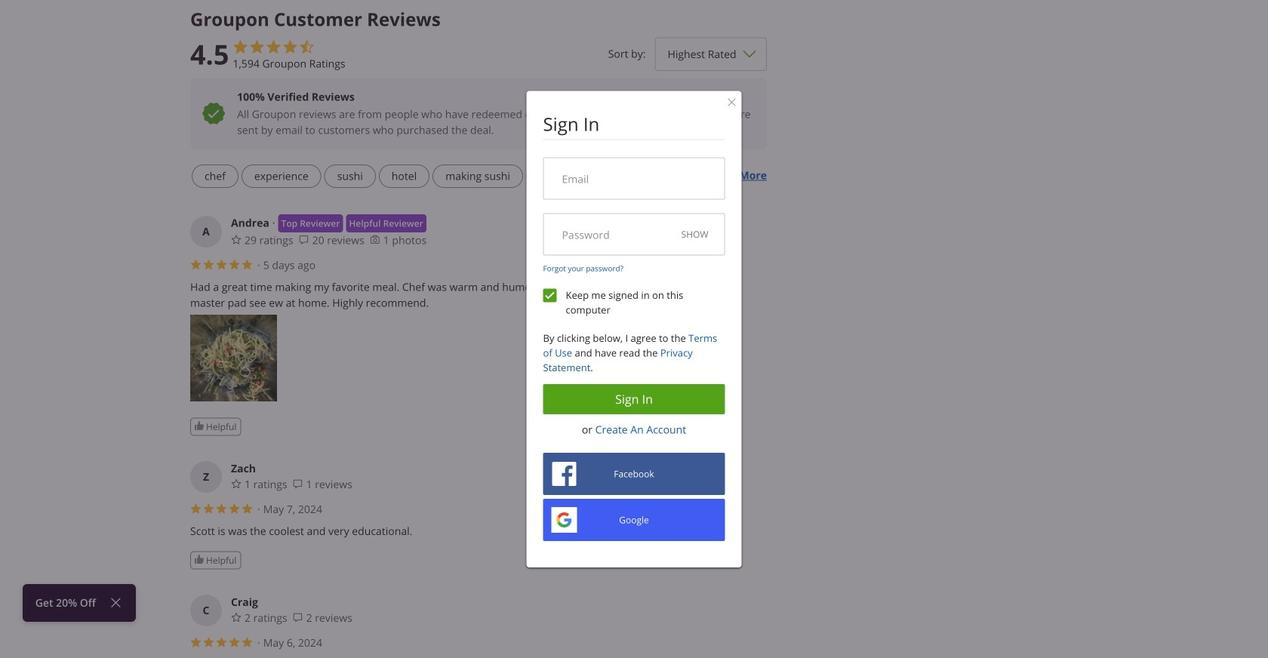 Task type: locate. For each thing, give the bounding box(es) containing it.
1 reviews image
[[293, 478, 303, 489]]

option group
[[190, 161, 711, 191]]

hotel radio
[[379, 164, 430, 188]]

1 ratings image
[[231, 478, 242, 489]]

2 reviews image
[[293, 612, 303, 623]]

1 photos image
[[370, 234, 380, 245]]

sushi radio
[[324, 164, 376, 188]]

20 reviews image
[[299, 234, 309, 245]]

29 ratings image
[[231, 234, 242, 245]]

making sushi radio
[[433, 164, 523, 188]]

food radio
[[607, 164, 655, 188]]

2 ratings image
[[231, 612, 242, 623]]



Task type: vqa. For each thing, say whether or not it's contained in the screenshot.
Groupon for a
no



Task type: describe. For each thing, give the bounding box(es) containing it.
experience radio
[[241, 164, 321, 188]]

chef radio
[[192, 164, 238, 188]]

dumplings radio
[[526, 164, 604, 188]]



